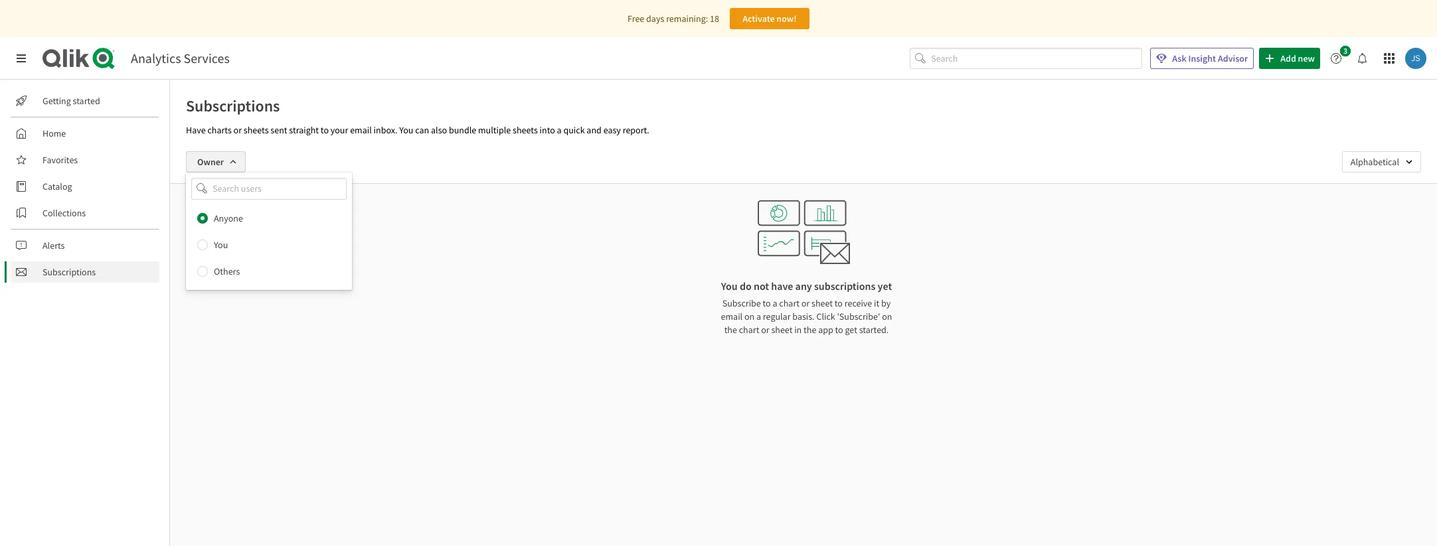 Task type: describe. For each thing, give the bounding box(es) containing it.
activate now! link
[[730, 8, 810, 29]]

0 vertical spatial sheet
[[812, 298, 833, 310]]

2 horizontal spatial a
[[773, 298, 778, 310]]

bundle
[[449, 124, 477, 136]]

navigation pane element
[[0, 85, 169, 288]]

close sidebar menu image
[[16, 53, 27, 64]]

add new button
[[1260, 48, 1321, 69]]

days
[[647, 13, 665, 25]]

18
[[710, 13, 720, 25]]

3 button
[[1326, 46, 1356, 69]]

activate
[[743, 13, 775, 25]]

report.
[[623, 124, 650, 136]]

home
[[43, 128, 66, 140]]

add new
[[1281, 52, 1316, 64]]

Search users text field
[[210, 178, 331, 200]]

1 sheets from the left
[[244, 124, 269, 136]]

charts
[[208, 124, 232, 136]]

getting started link
[[11, 90, 159, 112]]

owner
[[197, 156, 224, 168]]

owner button
[[186, 151, 246, 173]]

click
[[817, 311, 836, 323]]

to left the get
[[836, 324, 844, 336]]

into
[[540, 124, 555, 136]]

do
[[740, 280, 752, 293]]

not
[[754, 280, 770, 293]]

analytics services element
[[131, 50, 230, 66]]

receive
[[845, 298, 873, 310]]

analytics services
[[131, 50, 230, 66]]

sent
[[271, 124, 287, 136]]

started
[[73, 95, 100, 107]]

subscribe
[[723, 298, 761, 310]]

have
[[186, 124, 206, 136]]

0 horizontal spatial a
[[557, 124, 562, 136]]

0 horizontal spatial sheet
[[772, 324, 793, 336]]

ask insight advisor
[[1173, 52, 1249, 64]]

inbox.
[[374, 124, 398, 136]]

3
[[1344, 46, 1348, 56]]

get
[[846, 324, 858, 336]]

to down the subscriptions on the bottom of page
[[835, 298, 843, 310]]

easy
[[604, 124, 621, 136]]

1 the from the left
[[725, 324, 738, 336]]

favorites link
[[11, 150, 159, 171]]

0 vertical spatial or
[[234, 124, 242, 136]]

searchbar element
[[911, 48, 1143, 69]]

in
[[795, 324, 802, 336]]

by
[[882, 298, 891, 310]]

ask insight advisor button
[[1151, 48, 1255, 69]]

catalog
[[43, 181, 72, 193]]

yet
[[878, 280, 892, 293]]

advisor
[[1219, 52, 1249, 64]]

2 horizontal spatial or
[[802, 298, 810, 310]]

your
[[331, 124, 348, 136]]

filters region
[[170, 141, 1438, 290]]

free
[[628, 13, 645, 25]]

now!
[[777, 13, 797, 25]]



Task type: locate. For each thing, give the bounding box(es) containing it.
home link
[[11, 123, 159, 144]]

alphabetical
[[1351, 156, 1400, 168]]

catalog link
[[11, 176, 159, 197]]

you left can
[[399, 124, 414, 136]]

subscriptions
[[815, 280, 876, 293]]

subscriptions
[[186, 96, 280, 116], [43, 266, 96, 278]]

0 horizontal spatial email
[[350, 124, 372, 136]]

any
[[796, 280, 812, 293]]

app
[[819, 324, 834, 336]]

others
[[214, 266, 240, 277]]

collections link
[[11, 203, 159, 224]]

0 vertical spatial a
[[557, 124, 562, 136]]

sheets left sent
[[244, 124, 269, 136]]

1 vertical spatial chart
[[739, 324, 760, 336]]

or down regular
[[762, 324, 770, 336]]

0 horizontal spatial you
[[214, 239, 228, 251]]

1 horizontal spatial you
[[399, 124, 414, 136]]

straight
[[289, 124, 319, 136]]

sheet up click
[[812, 298, 833, 310]]

a left regular
[[757, 311, 762, 323]]

'subscribe'
[[838, 311, 881, 323]]

you
[[399, 124, 414, 136], [214, 239, 228, 251], [721, 280, 738, 293]]

0 vertical spatial chart
[[780, 298, 800, 310]]

email
[[350, 124, 372, 136], [721, 311, 743, 323]]

the right in
[[804, 324, 817, 336]]

subscriptions link
[[11, 262, 159, 283]]

you inside you do not have any subscriptions yet subscribe to a chart or sheet to receive it by email on a regular basis. click 'subscribe' on the chart or sheet in the app to get started.
[[721, 280, 738, 293]]

sheets left into
[[513, 124, 538, 136]]

subscriptions down 'alerts'
[[43, 266, 96, 278]]

1 horizontal spatial a
[[757, 311, 762, 323]]

to
[[321, 124, 329, 136], [763, 298, 771, 310], [835, 298, 843, 310], [836, 324, 844, 336]]

chart up regular
[[780, 298, 800, 310]]

1 horizontal spatial or
[[762, 324, 770, 336]]

collections
[[43, 207, 86, 219]]

0 vertical spatial subscriptions
[[186, 96, 280, 116]]

1 horizontal spatial chart
[[780, 298, 800, 310]]

quick
[[564, 124, 585, 136]]

sheet
[[812, 298, 833, 310], [772, 324, 793, 336]]

you for you do not have any subscriptions yet subscribe to a chart or sheet to receive it by email on a regular basis. click 'subscribe' on the chart or sheet in the app to get started.
[[721, 280, 738, 293]]

sheet down regular
[[772, 324, 793, 336]]

remaining:
[[667, 13, 708, 25]]

2 the from the left
[[804, 324, 817, 336]]

on
[[745, 311, 755, 323], [883, 311, 893, 323]]

0 horizontal spatial on
[[745, 311, 755, 323]]

1 horizontal spatial email
[[721, 311, 743, 323]]

alerts
[[43, 240, 65, 252]]

0 horizontal spatial or
[[234, 124, 242, 136]]

1 horizontal spatial on
[[883, 311, 893, 323]]

basis.
[[793, 311, 815, 323]]

getting
[[43, 95, 71, 107]]

1 horizontal spatial subscriptions
[[186, 96, 280, 116]]

on down 'subscribe' in the right bottom of the page
[[745, 311, 755, 323]]

1 horizontal spatial sheet
[[812, 298, 833, 310]]

started.
[[860, 324, 889, 336]]

owner option group
[[186, 205, 352, 285]]

anyone
[[214, 212, 243, 224]]

2 vertical spatial or
[[762, 324, 770, 336]]

0 vertical spatial you
[[399, 124, 414, 136]]

a
[[557, 124, 562, 136], [773, 298, 778, 310], [757, 311, 762, 323]]

2 horizontal spatial you
[[721, 280, 738, 293]]

1 horizontal spatial the
[[804, 324, 817, 336]]

on down by
[[883, 311, 893, 323]]

0 horizontal spatial sheets
[[244, 124, 269, 136]]

a up regular
[[773, 298, 778, 310]]

and
[[587, 124, 602, 136]]

you for you
[[214, 239, 228, 251]]

to left your
[[321, 124, 329, 136]]

or right 'charts'
[[234, 124, 242, 136]]

you inside the owner option group
[[214, 239, 228, 251]]

regular
[[763, 311, 791, 323]]

None field
[[186, 178, 352, 200]]

1 vertical spatial sheet
[[772, 324, 793, 336]]

1 on from the left
[[745, 311, 755, 323]]

or up basis.
[[802, 298, 810, 310]]

you left the do
[[721, 280, 738, 293]]

a right into
[[557, 124, 562, 136]]

email inside you do not have any subscriptions yet subscribe to a chart or sheet to receive it by email on a regular basis. click 'subscribe' on the chart or sheet in the app to get started.
[[721, 311, 743, 323]]

1 vertical spatial subscriptions
[[43, 266, 96, 278]]

can
[[415, 124, 429, 136]]

0 horizontal spatial the
[[725, 324, 738, 336]]

subscriptions inside navigation pane element
[[43, 266, 96, 278]]

2 vertical spatial you
[[721, 280, 738, 293]]

alerts link
[[11, 235, 159, 256]]

the down 'subscribe' in the right bottom of the page
[[725, 324, 738, 336]]

subscriptions up 'charts'
[[186, 96, 280, 116]]

have
[[772, 280, 794, 293]]

1 vertical spatial or
[[802, 298, 810, 310]]

2 sheets from the left
[[513, 124, 538, 136]]

you do not have any subscriptions yet subscribe to a chart or sheet to receive it by email on a regular basis. click 'subscribe' on the chart or sheet in the app to get started.
[[721, 280, 893, 336]]

favorites
[[43, 154, 78, 166]]

jacob simon image
[[1406, 48, 1427, 69]]

2 vertical spatial a
[[757, 311, 762, 323]]

multiple
[[478, 124, 511, 136]]

ask
[[1173, 52, 1187, 64]]

free days remaining: 18
[[628, 13, 720, 25]]

have charts or sheets sent straight to your email inbox. you can also bundle multiple sheets into a quick and easy report.
[[186, 124, 650, 136]]

or
[[234, 124, 242, 136], [802, 298, 810, 310], [762, 324, 770, 336]]

email down 'subscribe' in the right bottom of the page
[[721, 311, 743, 323]]

1 horizontal spatial sheets
[[513, 124, 538, 136]]

1 vertical spatial you
[[214, 239, 228, 251]]

1 vertical spatial a
[[773, 298, 778, 310]]

chart down 'subscribe' in the right bottom of the page
[[739, 324, 760, 336]]

activate now!
[[743, 13, 797, 25]]

the
[[725, 324, 738, 336], [804, 324, 817, 336]]

2 on from the left
[[883, 311, 893, 323]]

new
[[1299, 52, 1316, 64]]

0 vertical spatial email
[[350, 124, 372, 136]]

getting started
[[43, 95, 100, 107]]

Search text field
[[932, 48, 1143, 69]]

also
[[431, 124, 447, 136]]

add
[[1281, 52, 1297, 64]]

0 horizontal spatial subscriptions
[[43, 266, 96, 278]]

sheets
[[244, 124, 269, 136], [513, 124, 538, 136]]

analytics
[[131, 50, 181, 66]]

email right your
[[350, 124, 372, 136]]

Alphabetical field
[[1343, 151, 1422, 173]]

insight
[[1189, 52, 1217, 64]]

0 horizontal spatial chart
[[739, 324, 760, 336]]

chart
[[780, 298, 800, 310], [739, 324, 760, 336]]

you up others in the left of the page
[[214, 239, 228, 251]]

1 vertical spatial email
[[721, 311, 743, 323]]

to up regular
[[763, 298, 771, 310]]

services
[[184, 50, 230, 66]]

it
[[874, 298, 880, 310]]



Task type: vqa. For each thing, say whether or not it's contained in the screenshot.
add
yes



